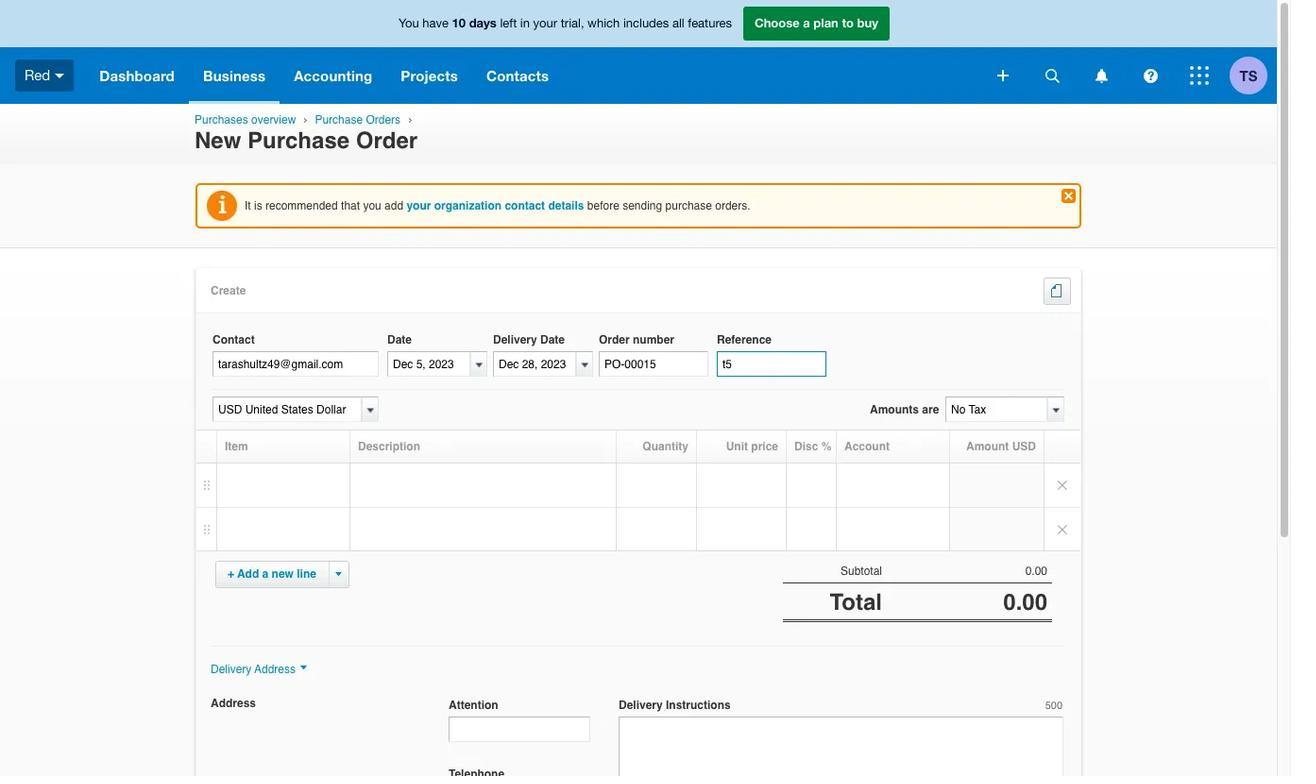 Task type: locate. For each thing, give the bounding box(es) containing it.
banner
[[0, 0, 1278, 104]]

Delivery Date text field
[[493, 352, 576, 377]]

0 horizontal spatial date
[[387, 334, 412, 347]]

1 horizontal spatial a
[[803, 15, 810, 30]]

1 vertical spatial 0.00
[[1004, 590, 1048, 616]]

overview
[[251, 113, 296, 127]]

it is recommended that you add your organization contact details before sending purchase orders.
[[245, 199, 751, 213]]

2 horizontal spatial delivery
[[619, 700, 663, 713]]

unit
[[726, 441, 748, 454]]

0 horizontal spatial a
[[262, 568, 269, 581]]

order number
[[599, 334, 675, 347]]

0 vertical spatial order
[[356, 128, 418, 154]]

red button
[[0, 47, 85, 104]]

date
[[387, 334, 412, 347], [541, 334, 565, 347]]

add
[[385, 199, 404, 213]]

your right in
[[533, 16, 558, 30]]

banner containing ts
[[0, 0, 1278, 104]]

features
[[688, 16, 732, 30]]

purchase
[[315, 113, 363, 127], [248, 128, 350, 154]]

0.00
[[1026, 565, 1048, 579], [1004, 590, 1048, 616]]

2 vertical spatial delivery
[[619, 700, 663, 713]]

subtotal
[[841, 565, 883, 579]]

1 horizontal spatial order
[[599, 334, 630, 347]]

Contact text field
[[213, 352, 379, 377]]

purchase up new purchase order
[[315, 113, 363, 127]]

create
[[211, 285, 246, 298]]

you
[[363, 199, 382, 213]]

add
[[237, 568, 259, 581]]

delivery
[[493, 334, 537, 347], [211, 664, 252, 677], [619, 700, 663, 713]]

0.00 for total
[[1004, 590, 1048, 616]]

date up delivery date text box
[[541, 334, 565, 347]]

1 horizontal spatial your
[[533, 16, 558, 30]]

sending
[[623, 199, 663, 213]]

date up date text box
[[387, 334, 412, 347]]

1 vertical spatial purchase
[[248, 128, 350, 154]]

in
[[520, 16, 530, 30]]

trial,
[[561, 16, 584, 30]]

your inside the you have 10 days left in your trial, which includes all features
[[533, 16, 558, 30]]

svg image
[[1046, 69, 1060, 83], [1096, 69, 1108, 83], [1144, 69, 1158, 83], [998, 70, 1009, 81], [55, 73, 64, 78]]

address
[[255, 664, 296, 677], [211, 698, 256, 711]]

your
[[533, 16, 558, 30], [407, 199, 431, 213]]

contacts button
[[472, 47, 563, 104]]

which
[[588, 16, 620, 30]]

you
[[399, 16, 419, 30]]

quantity
[[643, 441, 689, 454]]

amount
[[967, 441, 1009, 454]]

0 horizontal spatial delivery
[[211, 664, 252, 677]]

0 horizontal spatial order
[[356, 128, 418, 154]]

svg image inside red popup button
[[55, 73, 64, 78]]

amount usd
[[967, 441, 1037, 454]]

purchase orders
[[315, 113, 401, 127]]

usd
[[1013, 441, 1037, 454]]

your organization contact details link
[[407, 199, 584, 213]]

are
[[923, 404, 940, 417]]

buy
[[858, 15, 879, 30]]

0 vertical spatial delivery
[[493, 334, 537, 347]]

+ add a new line
[[228, 568, 316, 581]]

price
[[751, 441, 779, 454]]

delivery for delivery instructions
[[619, 700, 663, 713]]

recommended
[[266, 199, 338, 213]]

choose
[[755, 15, 800, 30]]

instructions
[[666, 700, 731, 713]]

order left number
[[599, 334, 630, 347]]

a right add
[[262, 568, 269, 581]]

0 vertical spatial your
[[533, 16, 558, 30]]

purchase down overview
[[248, 128, 350, 154]]

order
[[356, 128, 418, 154], [599, 334, 630, 347]]

orders.
[[715, 199, 751, 213]]

1 vertical spatial delivery
[[211, 664, 252, 677]]

projects
[[401, 67, 458, 84]]

purchase
[[666, 199, 712, 213]]

None text field
[[946, 397, 1048, 423]]

1 vertical spatial your
[[407, 199, 431, 213]]

delivery address button
[[211, 664, 307, 677]]

1 vertical spatial a
[[262, 568, 269, 581]]

projects button
[[387, 47, 472, 104]]

1 horizontal spatial date
[[541, 334, 565, 347]]

0 vertical spatial a
[[803, 15, 810, 30]]

a
[[803, 15, 810, 30], [262, 568, 269, 581]]

a left plan
[[803, 15, 810, 30]]

plan
[[814, 15, 839, 30]]

order down orders
[[356, 128, 418, 154]]

it
[[245, 199, 251, 213]]

+ add a new line button
[[228, 568, 316, 581]]

item
[[225, 441, 248, 454]]

ts
[[1240, 67, 1258, 84]]

Delivery Instructions text field
[[619, 718, 1064, 777]]

organization
[[434, 199, 502, 213]]

0 horizontal spatial your
[[407, 199, 431, 213]]

orders
[[366, 113, 401, 127]]

Date text field
[[387, 352, 471, 377]]

your right add on the top
[[407, 199, 431, 213]]

1 horizontal spatial delivery
[[493, 334, 537, 347]]

before
[[588, 199, 620, 213]]

0 vertical spatial 0.00
[[1026, 565, 1048, 579]]

business button
[[189, 47, 280, 104]]

is
[[254, 199, 262, 213]]



Task type: describe. For each thing, give the bounding box(es) containing it.
1 vertical spatial address
[[211, 698, 256, 711]]

contact
[[505, 199, 545, 213]]

account
[[845, 441, 890, 454]]

all
[[673, 16, 685, 30]]

unit price
[[726, 441, 779, 454]]

0 vertical spatial address
[[255, 664, 296, 677]]

0.00 for subtotal
[[1026, 565, 1048, 579]]

total
[[830, 590, 883, 616]]

amounts are
[[870, 404, 940, 417]]

1 date from the left
[[387, 334, 412, 347]]

+
[[228, 568, 234, 581]]

accounting
[[294, 67, 373, 84]]

a inside banner
[[803, 15, 810, 30]]

includes
[[624, 16, 669, 30]]

days
[[469, 15, 497, 30]]

disc
[[795, 441, 819, 454]]

line
[[297, 568, 316, 581]]

Order number text field
[[599, 352, 709, 377]]

2 date from the left
[[541, 334, 565, 347]]

0 vertical spatial purchase
[[315, 113, 363, 127]]

attention
[[449, 700, 499, 713]]

svg image
[[1191, 66, 1209, 85]]

disc %
[[795, 441, 832, 454]]

accounting button
[[280, 47, 387, 104]]

reference
[[717, 334, 772, 347]]

new purchase order
[[195, 128, 418, 154]]

choose a plan to buy
[[755, 15, 879, 30]]

new
[[272, 568, 294, 581]]

number
[[633, 334, 675, 347]]

Reference text field
[[717, 352, 827, 377]]

Attention text field
[[449, 718, 591, 743]]

you have 10 days left in your trial, which includes all features
[[399, 15, 732, 30]]

dashboard
[[99, 67, 175, 84]]

purchases overview link
[[195, 113, 296, 127]]

your for that
[[407, 199, 431, 213]]

%
[[822, 441, 832, 454]]

that
[[341, 199, 360, 213]]

left
[[500, 16, 517, 30]]

10
[[452, 15, 466, 30]]

details
[[548, 199, 584, 213]]

500
[[1046, 701, 1063, 713]]

purchase orders link
[[315, 113, 401, 127]]

delivery for delivery date
[[493, 334, 537, 347]]

delivery date
[[493, 334, 565, 347]]

purchases overview
[[195, 113, 296, 127]]

Select a currency text field
[[213, 397, 362, 423]]

dashboard link
[[85, 47, 189, 104]]

purchases
[[195, 113, 248, 127]]

ts button
[[1230, 47, 1278, 104]]

delivery address
[[211, 664, 296, 677]]

description
[[358, 441, 420, 454]]

new
[[195, 128, 241, 154]]

business
[[203, 67, 266, 84]]

1 vertical spatial order
[[599, 334, 630, 347]]

delivery instructions
[[619, 700, 731, 713]]

to
[[842, 15, 854, 30]]

red
[[25, 67, 50, 83]]

delivery for delivery address
[[211, 664, 252, 677]]

have
[[423, 16, 449, 30]]

contact
[[213, 334, 255, 347]]

amounts
[[870, 404, 919, 417]]

contacts
[[487, 67, 549, 84]]

your for days
[[533, 16, 558, 30]]



Task type: vqa. For each thing, say whether or not it's contained in the screenshot.
500
yes



